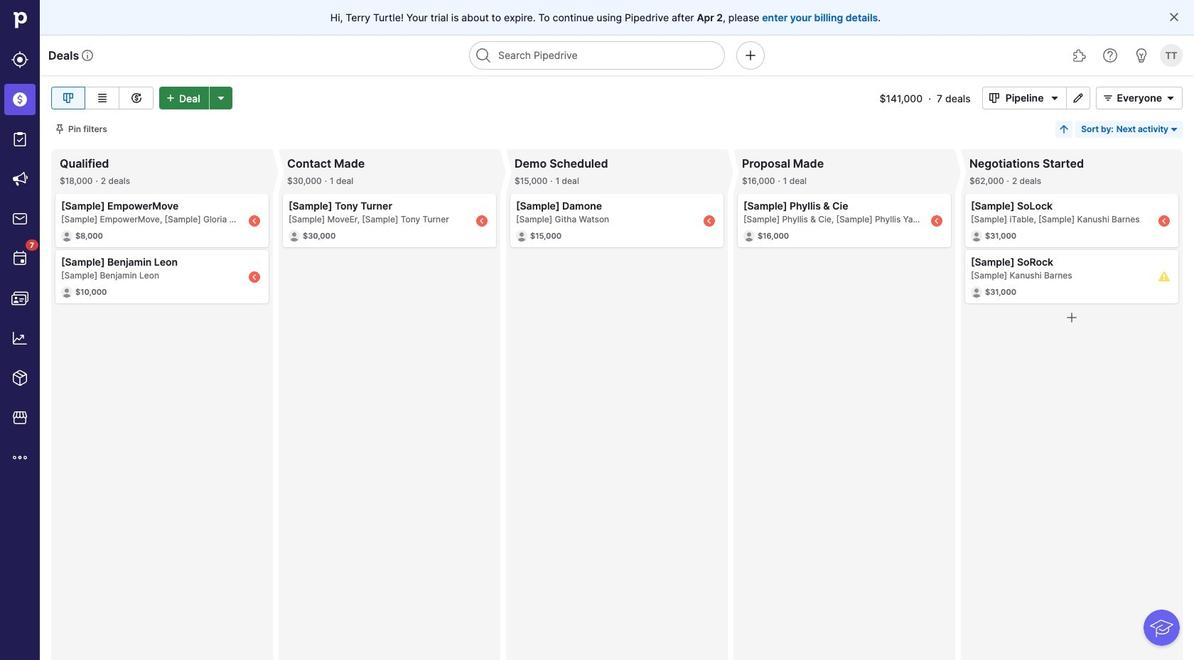 Task type: describe. For each thing, give the bounding box(es) containing it.
more image
[[11, 449, 28, 466]]

forecast image
[[128, 90, 145, 107]]

change order image
[[1059, 124, 1070, 135]]

deals image
[[11, 91, 28, 108]]

home image
[[9, 9, 31, 31]]

sales assistant image
[[1133, 47, 1150, 64]]

list image
[[93, 90, 111, 107]]

0 vertical spatial color primary image
[[1169, 11, 1180, 23]]

insights image
[[11, 330, 28, 347]]

projects image
[[11, 131, 28, 148]]

2 vertical spatial color primary image
[[1169, 124, 1180, 135]]

color primary inverted image
[[162, 92, 179, 104]]

Search Pipedrive field
[[469, 41, 725, 70]]

marketplace image
[[11, 409, 28, 427]]

pipeline image
[[60, 90, 77, 107]]

contacts image
[[11, 290, 28, 307]]



Task type: vqa. For each thing, say whether or not it's contained in the screenshot.
Jump back 4 months image
no



Task type: locate. For each thing, give the bounding box(es) containing it.
add deal options image
[[212, 92, 229, 104]]

quick add image
[[742, 47, 759, 64]]

campaigns image
[[11, 171, 28, 188]]

quick help image
[[1102, 47, 1119, 64]]

1 vertical spatial color primary image
[[1100, 92, 1117, 104]]

add deal element
[[159, 87, 232, 109]]

knowledge center bot, also known as kc bot is an onboarding assistant that allows you to see the list of onboarding items in one place for quick and easy reference. this improves your in-app experience. image
[[1144, 610, 1180, 646]]

color primary image
[[1169, 11, 1180, 23], [1100, 92, 1117, 104], [1169, 124, 1180, 135]]

color primary image
[[986, 92, 1003, 104], [1047, 92, 1064, 104], [1162, 92, 1179, 104], [54, 124, 65, 135], [1064, 309, 1081, 326]]

info image
[[82, 50, 93, 61]]

products image
[[11, 370, 28, 387]]

menu
[[0, 0, 40, 660]]

leads image
[[11, 51, 28, 68]]

sales inbox image
[[11, 210, 28, 227]]

menu item
[[0, 80, 40, 119]]

edit pipeline image
[[1070, 92, 1087, 104]]

color undefined image
[[11, 250, 28, 267]]



